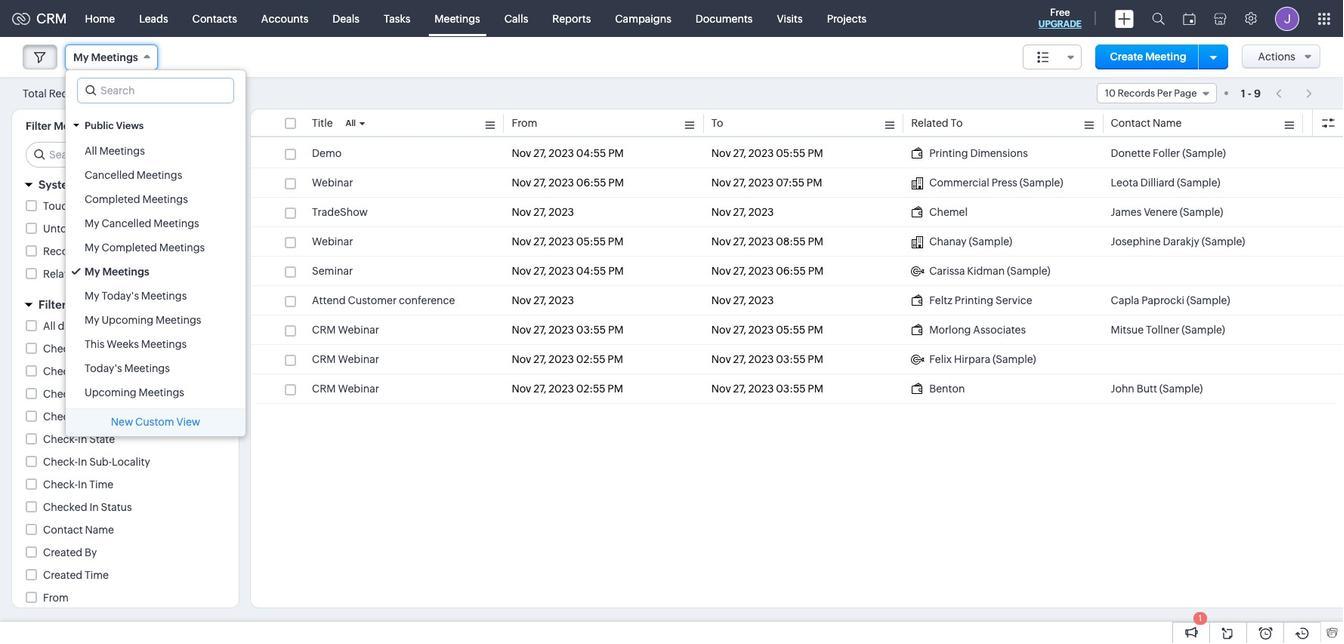 Task type: locate. For each thing, give the bounding box(es) containing it.
0 vertical spatial by
[[69, 298, 82, 311]]

meetings down filters
[[142, 193, 188, 205]]

(sample) down associates at the bottom of the page
[[993, 354, 1036, 366]]

1 crm webinar from the top
[[312, 324, 379, 336]]

records for total
[[49, 87, 89, 99]]

city
[[89, 388, 109, 400]]

time down sub- on the bottom of the page
[[89, 479, 113, 491]]

0 vertical spatial nov 27, 2023 06:55 pm
[[512, 177, 624, 189]]

0 vertical spatial nov 27, 2023 03:55 pm
[[512, 324, 624, 336]]

check- down check-in by
[[43, 388, 78, 400]]

cancelled down all meetings
[[85, 169, 134, 181]]

records for related
[[83, 268, 123, 280]]

2 check- from the top
[[43, 366, 78, 378]]

john butt (sample) link
[[1111, 381, 1203, 397]]

03:55
[[576, 324, 606, 336], [776, 354, 806, 366], [776, 383, 806, 395]]

untouched records
[[43, 223, 141, 235]]

(sample) for carissa kidman (sample)
[[1007, 265, 1050, 277]]

contact up donette
[[1111, 117, 1151, 129]]

(sample) up darakjy
[[1180, 206, 1223, 218]]

created for created by
[[43, 547, 82, 559]]

upcoming up weeks
[[102, 314, 153, 326]]

check- up 'check-in time'
[[43, 456, 78, 468]]

filter up 'all day'
[[39, 298, 66, 311]]

donette foller (sample) link
[[1111, 146, 1226, 161]]

new
[[111, 416, 133, 428]]

2 vertical spatial by
[[85, 547, 97, 559]]

home link
[[73, 0, 127, 37]]

webinar for morlong associates
[[338, 324, 379, 336]]

navigation
[[1268, 82, 1320, 104]]

05:55 for nov 27, 2023 04:55 pm
[[776, 147, 805, 159]]

created up created time
[[43, 547, 82, 559]]

in for city
[[78, 388, 87, 400]]

check-in address
[[43, 343, 129, 355]]

0 vertical spatial 1
[[1241, 87, 1245, 99]]

filter by fields button
[[12, 292, 239, 318]]

(sample) right foller
[[1182, 147, 1226, 159]]

filter for filter meetings by
[[26, 120, 51, 132]]

in left city
[[78, 388, 87, 400]]

06:55
[[576, 177, 606, 189], [776, 265, 806, 277]]

1 check- from the top
[[43, 343, 78, 355]]

nov 27, 2023 05:55 pm
[[711, 147, 823, 159], [512, 236, 624, 248], [711, 324, 823, 336]]

home
[[85, 12, 115, 25]]

1 horizontal spatial contact name
[[1111, 117, 1182, 129]]

3 crm webinar from the top
[[312, 383, 379, 395]]

2 crm webinar from the top
[[312, 354, 379, 366]]

cancelled
[[85, 169, 134, 181], [102, 218, 151, 230]]

check- for check-in time
[[43, 479, 78, 491]]

printing up commercial
[[929, 147, 968, 159]]

1 04:55 from the top
[[576, 147, 606, 159]]

1 nov 27, 2023 04:55 pm from the top
[[512, 147, 624, 159]]

1 vertical spatial nov 27, 2023 05:55 pm
[[512, 236, 624, 248]]

Search text field
[[26, 143, 227, 167]]

2 nov 27, 2023 02:55 pm from the top
[[512, 383, 623, 395]]

1 vertical spatial nov 27, 2023 03:55 pm
[[711, 354, 823, 366]]

action up related records action
[[81, 245, 113, 258]]

4 check- from the top
[[43, 411, 78, 423]]

filter for filter by fields
[[39, 298, 66, 311]]

0 vertical spatial all
[[346, 119, 356, 128]]

(sample) right butt
[[1159, 383, 1203, 395]]

6 check- from the top
[[43, 456, 78, 468]]

day
[[58, 320, 76, 332]]

meetings
[[435, 12, 480, 25], [91, 51, 138, 63], [54, 120, 101, 132], [99, 145, 145, 157], [137, 169, 182, 181], [142, 193, 188, 205], [154, 218, 199, 230], [159, 242, 205, 254], [102, 266, 149, 278], [141, 290, 187, 302], [156, 314, 201, 326], [141, 338, 187, 350], [124, 363, 170, 375], [139, 387, 184, 399]]

0 horizontal spatial 06:55
[[576, 177, 606, 189]]

crm webinar link for felix
[[312, 352, 379, 367]]

leads link
[[127, 0, 180, 37]]

2 vertical spatial nov 27, 2023 05:55 pm
[[711, 324, 823, 336]]

contact name up created by
[[43, 524, 114, 536]]

0 vertical spatial my meetings
[[73, 51, 138, 63]]

nov 27, 2023 03:55 pm for benton
[[711, 383, 823, 395]]

nov 27, 2023 02:55 pm for felix hirpara (sample)
[[512, 354, 623, 366]]

meetings down home
[[91, 51, 138, 63]]

check- for check-in sub-locality
[[43, 456, 78, 468]]

5 check- from the top
[[43, 434, 78, 446]]

0 vertical spatial crm webinar link
[[312, 323, 379, 338]]

1 horizontal spatial 1
[[1241, 87, 1245, 99]]

1 horizontal spatial from
[[512, 117, 537, 129]]

10 Records Per Page field
[[1097, 83, 1217, 103]]

butt
[[1137, 383, 1157, 395]]

create menu image
[[1115, 9, 1134, 28]]

1 horizontal spatial 06:55
[[776, 265, 806, 277]]

size image
[[1037, 51, 1049, 64]]

check-in time
[[43, 479, 113, 491]]

1 nov 27, 2023 02:55 pm from the top
[[512, 354, 623, 366]]

(sample) right dilliard
[[1177, 177, 1220, 189]]

2 04:55 from the top
[[576, 265, 606, 277]]

1 for 1 - 9
[[1241, 87, 1245, 99]]

pm
[[608, 147, 624, 159], [808, 147, 823, 159], [608, 177, 624, 189], [807, 177, 822, 189], [608, 236, 624, 248], [808, 236, 823, 248], [608, 265, 624, 277], [808, 265, 824, 277], [608, 324, 624, 336], [808, 324, 823, 336], [608, 354, 623, 366], [808, 354, 823, 366], [608, 383, 623, 395], [808, 383, 823, 395]]

0 horizontal spatial 1
[[1199, 614, 1202, 623]]

1 vertical spatial crm webinar link
[[312, 352, 379, 367]]

10
[[1105, 88, 1116, 99]]

seminar
[[312, 265, 353, 277]]

2 vertical spatial all
[[43, 320, 56, 332]]

1 vertical spatial 03:55
[[776, 354, 806, 366]]

1 vertical spatial contact name
[[43, 524, 114, 536]]

2 vertical spatial 05:55
[[776, 324, 805, 336]]

printing
[[929, 147, 968, 159], [955, 295, 993, 307]]

my meetings down home link
[[73, 51, 138, 63]]

commercial
[[929, 177, 989, 189]]

(sample) right press
[[1020, 177, 1063, 189]]

records up filter meetings by
[[49, 87, 89, 99]]

contact down checked
[[43, 524, 83, 536]]

my down fields
[[85, 314, 99, 326]]

row group
[[251, 139, 1343, 404]]

contact name
[[1111, 117, 1182, 129], [43, 524, 114, 536]]

documents link
[[683, 0, 765, 37]]

0 vertical spatial nov 27, 2023 02:55 pm
[[512, 354, 623, 366]]

1 vertical spatial 1
[[1199, 614, 1202, 623]]

foller
[[1153, 147, 1180, 159]]

1 vertical spatial 02:55
[[576, 383, 605, 395]]

chanay (sample) link
[[911, 234, 1012, 249]]

time down created by
[[85, 570, 109, 582]]

record action
[[43, 245, 113, 258]]

by inside "dropdown button"
[[69, 298, 82, 311]]

filter inside "dropdown button"
[[39, 298, 66, 311]]

today's down related records action
[[102, 290, 139, 302]]

search element
[[1143, 0, 1174, 37]]

2 vertical spatial 03:55
[[776, 383, 806, 395]]

reports
[[552, 12, 591, 25]]

0 vertical spatial name
[[1153, 117, 1182, 129]]

printing dimensions link
[[911, 146, 1028, 161]]

records up my completed meetings
[[100, 223, 141, 235]]

created down created by
[[43, 570, 82, 582]]

all right title
[[346, 119, 356, 128]]

1 crm webinar link from the top
[[312, 323, 379, 338]]

2 nov 27, 2023 04:55 pm from the top
[[512, 265, 624, 277]]

name down per
[[1153, 117, 1182, 129]]

1 horizontal spatial contact
[[1111, 117, 1151, 129]]

check-
[[43, 343, 78, 355], [43, 366, 78, 378], [43, 388, 78, 400], [43, 411, 78, 423], [43, 434, 78, 446], [43, 456, 78, 468], [43, 479, 78, 491]]

my meetings up my today's meetings
[[85, 266, 149, 278]]

3 check- from the top
[[43, 388, 78, 400]]

meetings down views
[[99, 145, 145, 157]]

meeting
[[1145, 51, 1186, 63]]

1 vertical spatial filter
[[39, 298, 66, 311]]

(sample) right paprocki at the right of page
[[1187, 295, 1230, 307]]

in for state
[[78, 434, 87, 446]]

crm webinar link
[[312, 323, 379, 338], [312, 352, 379, 367], [312, 381, 379, 397]]

public views region
[[66, 139, 245, 405]]

2 vertical spatial crm webinar link
[[312, 381, 379, 397]]

0 vertical spatial from
[[512, 117, 537, 129]]

in up check-in by
[[78, 343, 87, 355]]

(sample) up 'service'
[[1007, 265, 1050, 277]]

2 vertical spatial crm webinar
[[312, 383, 379, 395]]

nov 27, 2023 03:55 pm
[[512, 324, 624, 336], [711, 354, 823, 366], [711, 383, 823, 395]]

1 vertical spatial my meetings
[[85, 266, 149, 278]]

check-in country
[[43, 411, 129, 423]]

0 vertical spatial 05:55
[[776, 147, 805, 159]]

nov 27, 2023 04:55 pm for nov 27, 2023 06:55 pm
[[512, 265, 624, 277]]

nov
[[512, 147, 531, 159], [711, 147, 731, 159], [512, 177, 531, 189], [711, 177, 731, 189], [512, 206, 531, 218], [711, 206, 731, 218], [512, 236, 531, 248], [711, 236, 731, 248], [512, 265, 531, 277], [711, 265, 731, 277], [512, 295, 531, 307], [711, 295, 731, 307], [512, 324, 531, 336], [711, 324, 731, 336], [512, 354, 531, 366], [711, 354, 731, 366], [512, 383, 531, 395], [711, 383, 731, 395]]

upcoming
[[102, 314, 153, 326], [85, 387, 137, 399]]

7 check- from the top
[[43, 479, 78, 491]]

nov 27, 2023 03:55 pm for felix hirpara (sample)
[[711, 354, 823, 366]]

1 horizontal spatial to
[[951, 117, 963, 129]]

2 02:55 from the top
[[576, 383, 605, 395]]

webinar link up seminar
[[312, 234, 353, 249]]

printing up 'morlong associates'
[[955, 295, 993, 307]]

1 vertical spatial printing
[[955, 295, 993, 307]]

1 02:55 from the top
[[576, 354, 605, 366]]

webinar for felix hirpara (sample)
[[338, 354, 379, 366]]

(sample) up carissa kidman (sample)
[[969, 236, 1012, 248]]

conference
[[399, 295, 455, 307]]

9 for 1 - 9
[[1254, 87, 1261, 99]]

meetings up new custom view
[[139, 387, 184, 399]]

1 vertical spatial created
[[43, 570, 82, 582]]

2 vertical spatial nov 27, 2023 03:55 pm
[[711, 383, 823, 395]]

2 crm webinar link from the top
[[312, 352, 379, 367]]

action up my today's meetings
[[125, 268, 158, 280]]

03:55 for felix hirpara (sample)
[[776, 354, 806, 366]]

related
[[911, 117, 949, 129], [43, 268, 81, 280]]

search image
[[1152, 12, 1165, 25]]

my up total records 9
[[73, 51, 89, 63]]

0 vertical spatial created
[[43, 547, 82, 559]]

touched records
[[43, 200, 129, 212]]

today's down the address
[[85, 363, 122, 375]]

1 vertical spatial all
[[85, 145, 97, 157]]

1 created from the top
[[43, 547, 82, 559]]

1 vertical spatial by
[[89, 366, 102, 378]]

in for by
[[78, 366, 87, 378]]

by up day
[[69, 298, 82, 311]]

in up checked in status
[[78, 479, 87, 491]]

0 horizontal spatial 9
[[91, 88, 98, 99]]

created
[[43, 547, 82, 559], [43, 570, 82, 582]]

filter by fields
[[39, 298, 117, 311]]

0 vertical spatial nov 27, 2023 04:55 pm
[[512, 147, 624, 159]]

my inside my meetings "field"
[[73, 51, 89, 63]]

views
[[116, 120, 144, 131]]

in up check-in state
[[78, 411, 87, 423]]

upcoming up country
[[85, 387, 137, 399]]

1 vertical spatial crm webinar
[[312, 354, 379, 366]]

all inside public views region
[[85, 145, 97, 157]]

1 horizontal spatial all
[[85, 145, 97, 157]]

service
[[996, 295, 1032, 307]]

completed down defined
[[85, 193, 140, 205]]

-
[[1248, 87, 1252, 99]]

calendar image
[[1183, 12, 1196, 25]]

1 vertical spatial nov 27, 2023 02:55 pm
[[512, 383, 623, 395]]

records down defined
[[89, 200, 129, 212]]

in left sub- on the bottom of the page
[[78, 456, 87, 468]]

0 horizontal spatial to
[[711, 117, 723, 129]]

1 vertical spatial 04:55
[[576, 265, 606, 277]]

records right 10
[[1118, 88, 1155, 99]]

felix hirpara (sample)
[[929, 354, 1036, 366]]

Search text field
[[78, 79, 233, 103]]

my down record action
[[85, 266, 100, 278]]

0 horizontal spatial related
[[43, 268, 81, 280]]

2 created from the top
[[43, 570, 82, 582]]

nov 27, 2023 07:55 pm
[[711, 177, 822, 189]]

related down the "record"
[[43, 268, 81, 280]]

0 horizontal spatial contact
[[43, 524, 83, 536]]

weeks
[[107, 338, 139, 350]]

1 vertical spatial nov 27, 2023 06:55 pm
[[711, 265, 824, 277]]

0 vertical spatial nov 27, 2023 05:55 pm
[[711, 147, 823, 159]]

nov 27, 2023 05:55 pm for nov 27, 2023 03:55 pm
[[711, 324, 823, 336]]

1 vertical spatial related
[[43, 268, 81, 280]]

1 vertical spatial 06:55
[[776, 265, 806, 277]]

02:55
[[576, 354, 605, 366], [576, 383, 605, 395]]

0 horizontal spatial action
[[81, 245, 113, 258]]

country
[[89, 411, 129, 423]]

9
[[1254, 87, 1261, 99], [91, 88, 98, 99]]

0 vertical spatial webinar link
[[312, 175, 353, 190]]

leota dilliard (sample)
[[1111, 177, 1220, 189]]

1 - 9
[[1241, 87, 1261, 99]]

locality
[[112, 456, 150, 468]]

1 vertical spatial upcoming
[[85, 387, 137, 399]]

0 vertical spatial time
[[89, 479, 113, 491]]

(sample) for josephine darakjy (sample)
[[1202, 236, 1245, 248]]

untouched
[[43, 223, 98, 235]]

1 horizontal spatial related
[[911, 117, 949, 129]]

0 vertical spatial 04:55
[[576, 147, 606, 159]]

(sample) right tollner
[[1182, 324, 1225, 336]]

name
[[1153, 117, 1182, 129], [85, 524, 114, 536]]

meetings left calls link
[[435, 12, 480, 25]]

nov 27, 2023
[[512, 206, 574, 218], [711, 206, 774, 218], [512, 295, 574, 307], [711, 295, 774, 307]]

check- down check-in city
[[43, 411, 78, 423]]

check- up checked
[[43, 479, 78, 491]]

by
[[103, 120, 116, 132]]

my down related records action
[[85, 290, 99, 302]]

nov 27, 2023 08:55 pm
[[711, 236, 823, 248]]

john
[[1111, 383, 1134, 395]]

in left state
[[78, 434, 87, 446]]

completed down 'my cancelled meetings'
[[102, 242, 157, 254]]

name down checked in status
[[85, 524, 114, 536]]

all down public at the top of the page
[[85, 145, 97, 157]]

check- for check-in state
[[43, 434, 78, 446]]

check- down check-in country
[[43, 434, 78, 446]]

related up 'printing dimensions' link
[[911, 117, 949, 129]]

by for created
[[85, 547, 97, 559]]

crm webinar for felix
[[312, 354, 379, 366]]

all left day
[[43, 320, 56, 332]]

9 right -
[[1254, 87, 1261, 99]]

03:55 for benton
[[776, 383, 806, 395]]

9 up public at the top of the page
[[91, 88, 98, 99]]

0 vertical spatial related
[[911, 117, 949, 129]]

webinar for benton
[[338, 383, 379, 395]]

projects link
[[815, 0, 879, 37]]

1 vertical spatial webinar link
[[312, 234, 353, 249]]

1 horizontal spatial name
[[1153, 117, 1182, 129]]

0 vertical spatial 02:55
[[576, 354, 605, 366]]

all day
[[43, 320, 76, 332]]

0 horizontal spatial from
[[43, 592, 69, 604]]

in down the check-in address
[[78, 366, 87, 378]]

my cancelled meetings
[[85, 218, 199, 230]]

documents
[[696, 12, 753, 25]]

today's
[[102, 290, 139, 302], [85, 363, 122, 375]]

my upcoming meetings
[[85, 314, 201, 326]]

by up city
[[89, 366, 102, 378]]

webinar link down 'demo'
[[312, 175, 353, 190]]

2 webinar link from the top
[[312, 234, 353, 249]]

1 vertical spatial nov 27, 2023 04:55 pm
[[512, 265, 624, 277]]

1 webinar link from the top
[[312, 175, 353, 190]]

my completed meetings
[[85, 242, 205, 254]]

in left status
[[89, 502, 99, 514]]

1 vertical spatial name
[[85, 524, 114, 536]]

new custom view link
[[66, 409, 245, 437]]

2 horizontal spatial all
[[346, 119, 356, 128]]

9 inside total records 9
[[91, 88, 98, 99]]

1 vertical spatial from
[[43, 592, 69, 604]]

crm webinar for morlong
[[312, 324, 379, 336]]

action
[[81, 245, 113, 258], [125, 268, 158, 280]]

check- up check-in city
[[43, 366, 78, 378]]

02:55 for felix hirpara (sample)
[[576, 354, 605, 366]]

cancelled down completed meetings on the top of the page
[[102, 218, 151, 230]]

1 vertical spatial cancelled
[[102, 218, 151, 230]]

nov 27, 2023 04:55 pm
[[512, 147, 624, 159], [512, 265, 624, 277]]

meetings up my upcoming meetings
[[141, 290, 187, 302]]

contacts
[[192, 12, 237, 25]]

0 vertical spatial crm webinar
[[312, 324, 379, 336]]

by up created time
[[85, 547, 97, 559]]

records inside 10 records per page field
[[1118, 88, 1155, 99]]

check- down 'all day'
[[43, 343, 78, 355]]

0 horizontal spatial all
[[43, 320, 56, 332]]

records up fields
[[83, 268, 123, 280]]

1 horizontal spatial action
[[125, 268, 158, 280]]

created for created time
[[43, 570, 82, 582]]

webinar
[[312, 177, 353, 189], [312, 236, 353, 248], [338, 324, 379, 336], [338, 354, 379, 366], [338, 383, 379, 395]]

04:55 for nov 27, 2023 06:55 pm
[[576, 265, 606, 277]]

in for time
[[78, 479, 87, 491]]

1 horizontal spatial 9
[[1254, 87, 1261, 99]]

filter
[[26, 120, 51, 132], [39, 298, 66, 311]]

filter meetings by
[[26, 120, 116, 132]]

profile element
[[1266, 0, 1308, 37]]

(sample) right darakjy
[[1202, 236, 1245, 248]]

0 vertical spatial contact
[[1111, 117, 1151, 129]]

meetings down my today's meetings
[[156, 314, 201, 326]]

0 vertical spatial today's
[[102, 290, 139, 302]]

0 vertical spatial filter
[[26, 120, 51, 132]]

contact name down 10 records per page
[[1111, 117, 1182, 129]]

filter down total
[[26, 120, 51, 132]]

None field
[[1023, 45, 1081, 69]]



Task type: describe. For each thing, give the bounding box(es) containing it.
2 to from the left
[[951, 117, 963, 129]]

projects
[[827, 12, 867, 25]]

associates
[[973, 324, 1026, 336]]

create
[[1110, 51, 1143, 63]]

upgrade
[[1038, 19, 1082, 29]]

morlong associates
[[929, 324, 1026, 336]]

attend
[[312, 295, 346, 307]]

title
[[312, 117, 333, 129]]

all meetings
[[85, 145, 145, 157]]

campaigns link
[[603, 0, 683, 37]]

0 vertical spatial 06:55
[[576, 177, 606, 189]]

deals link
[[321, 0, 372, 37]]

by for filter
[[69, 298, 82, 311]]

created by
[[43, 547, 97, 559]]

leota dilliard (sample) link
[[1111, 175, 1220, 190]]

nov 27, 2023 04:55 pm for nov 27, 2023 05:55 pm
[[512, 147, 624, 159]]

darakjy
[[1163, 236, 1199, 248]]

state
[[89, 434, 115, 446]]

0 vertical spatial upcoming
[[102, 314, 153, 326]]

(sample) for mitsue tollner (sample)
[[1182, 324, 1225, 336]]

profile image
[[1275, 6, 1299, 31]]

0 horizontal spatial name
[[85, 524, 114, 536]]

completed meetings
[[85, 193, 188, 205]]

my down untouched records
[[85, 242, 99, 254]]

capla paprocki (sample)
[[1111, 295, 1230, 307]]

seminar link
[[312, 264, 353, 279]]

1 vertical spatial time
[[85, 570, 109, 582]]

carissa
[[929, 265, 965, 277]]

related to
[[911, 117, 963, 129]]

meetings up my today's meetings
[[102, 266, 149, 278]]

capla
[[1111, 295, 1139, 307]]

paprocki
[[1141, 295, 1184, 307]]

0 vertical spatial action
[[81, 245, 113, 258]]

public views
[[85, 120, 144, 131]]

9 for total records 9
[[91, 88, 98, 99]]

1 vertical spatial action
[[125, 268, 158, 280]]

commercial press (sample)
[[929, 177, 1063, 189]]

attend customer conference
[[312, 295, 455, 307]]

reports link
[[540, 0, 603, 37]]

1 for 1
[[1199, 614, 1202, 623]]

crm for benton
[[312, 383, 336, 395]]

benton
[[929, 383, 965, 395]]

check-in by
[[43, 366, 102, 378]]

meetings up my completed meetings
[[154, 218, 199, 230]]

0 vertical spatial printing
[[929, 147, 968, 159]]

05:55 for nov 27, 2023 03:55 pm
[[776, 324, 805, 336]]

felix
[[929, 354, 952, 366]]

system defined filters button
[[12, 171, 239, 198]]

accounts
[[261, 12, 308, 25]]

tasks
[[384, 12, 410, 25]]

webinar link for nov 27, 2023 06:55 pm
[[312, 175, 353, 190]]

today's meetings
[[85, 363, 170, 375]]

create meeting button
[[1095, 45, 1202, 69]]

total
[[23, 87, 47, 99]]

check-in state
[[43, 434, 115, 446]]

0 vertical spatial cancelled
[[85, 169, 134, 181]]

(sample) for leota dilliard (sample)
[[1177, 177, 1220, 189]]

tasks link
[[372, 0, 422, 37]]

free upgrade
[[1038, 7, 1082, 29]]

custom
[[135, 416, 174, 428]]

row group containing demo
[[251, 139, 1343, 404]]

calls
[[504, 12, 528, 25]]

crm link
[[12, 11, 67, 26]]

3 crm webinar link from the top
[[312, 381, 379, 397]]

morlong
[[929, 324, 971, 336]]

check- for check-in by
[[43, 366, 78, 378]]

records for 10
[[1118, 88, 1155, 99]]

donette
[[1111, 147, 1151, 159]]

sub-
[[89, 456, 112, 468]]

My Meetings field
[[65, 45, 158, 70]]

logo image
[[12, 12, 30, 25]]

(sample) for commercial press (sample)
[[1020, 177, 1063, 189]]

0 horizontal spatial nov 27, 2023 06:55 pm
[[512, 177, 624, 189]]

meetings down 'my cancelled meetings'
[[159, 242, 205, 254]]

campaigns
[[615, 12, 671, 25]]

fields
[[85, 298, 117, 311]]

meetings down my upcoming meetings
[[141, 338, 187, 350]]

02:55 for benton
[[576, 383, 605, 395]]

(sample) for john butt (sample)
[[1159, 383, 1203, 395]]

1 vertical spatial completed
[[102, 242, 157, 254]]

1 vertical spatial 05:55
[[576, 236, 606, 248]]

created time
[[43, 570, 109, 582]]

my meetings inside public views region
[[85, 266, 149, 278]]

chemel
[[929, 206, 968, 218]]

check- for check-in country
[[43, 411, 78, 423]]

0 vertical spatial contact name
[[1111, 117, 1182, 129]]

record
[[43, 245, 79, 258]]

calls link
[[492, 0, 540, 37]]

1 vertical spatial contact
[[43, 524, 83, 536]]

(sample) for james venere (sample)
[[1180, 206, 1223, 218]]

view
[[176, 416, 200, 428]]

leads
[[139, 12, 168, 25]]

public
[[85, 120, 114, 131]]

james venere (sample) link
[[1111, 205, 1223, 220]]

meetings up completed meetings on the top of the page
[[137, 169, 182, 181]]

04:55 for nov 27, 2023 05:55 pm
[[576, 147, 606, 159]]

my meetings inside "field"
[[73, 51, 138, 63]]

08:55
[[776, 236, 806, 248]]

checked in status
[[43, 502, 132, 514]]

actions
[[1258, 51, 1295, 63]]

related for related records action
[[43, 268, 81, 280]]

donette foller (sample)
[[1111, 147, 1226, 159]]

1 vertical spatial today's
[[85, 363, 122, 375]]

all for all
[[346, 119, 356, 128]]

defined
[[81, 178, 124, 191]]

crm for morlong associates
[[312, 324, 336, 336]]

mitsue tollner (sample)
[[1111, 324, 1225, 336]]

carissa kidman (sample) link
[[911, 264, 1050, 279]]

related for related to
[[911, 117, 949, 129]]

demo
[[312, 147, 342, 159]]

create menu element
[[1106, 0, 1143, 37]]

check- for check-in address
[[43, 343, 78, 355]]

demo link
[[312, 146, 342, 161]]

venere
[[1144, 206, 1178, 218]]

chanay (sample)
[[929, 236, 1012, 248]]

john butt (sample)
[[1111, 383, 1203, 395]]

josephine darakjy (sample)
[[1111, 236, 1245, 248]]

commercial press (sample) link
[[911, 175, 1063, 190]]

meetings inside "field"
[[91, 51, 138, 63]]

customer
[[348, 295, 397, 307]]

(sample) for felix hirpara (sample)
[[993, 354, 1036, 366]]

my down touched records
[[85, 218, 99, 230]]

records for touched
[[89, 200, 129, 212]]

tradeshow link
[[312, 205, 368, 220]]

webinar link for nov 27, 2023 05:55 pm
[[312, 234, 353, 249]]

in for address
[[78, 343, 87, 355]]

meetings link
[[422, 0, 492, 37]]

status
[[101, 502, 132, 514]]

nov 27, 2023 05:55 pm for nov 27, 2023 04:55 pm
[[711, 147, 823, 159]]

crm webinar link for morlong
[[312, 323, 379, 338]]

crm for felix hirpara (sample)
[[312, 354, 336, 366]]

all for all meetings
[[85, 145, 97, 157]]

james venere (sample)
[[1111, 206, 1223, 218]]

printing dimensions
[[929, 147, 1028, 159]]

(sample) for capla paprocki (sample)
[[1187, 295, 1230, 307]]

tradeshow
[[312, 206, 368, 218]]

records for untouched
[[100, 223, 141, 235]]

in for status
[[89, 502, 99, 514]]

in for country
[[78, 411, 87, 423]]

address
[[89, 343, 129, 355]]

1 to from the left
[[711, 117, 723, 129]]

visits link
[[765, 0, 815, 37]]

meetings left by
[[54, 120, 101, 132]]

tollner
[[1146, 324, 1179, 336]]

check- for check-in city
[[43, 388, 78, 400]]

per
[[1157, 88, 1172, 99]]

0 vertical spatial 03:55
[[576, 324, 606, 336]]

all for all day
[[43, 320, 56, 332]]

attend customer conference link
[[312, 293, 455, 308]]

meetings down this weeks meetings
[[124, 363, 170, 375]]

nov 27, 2023 02:55 pm for benton
[[512, 383, 623, 395]]

morlong associates link
[[911, 323, 1026, 338]]

0 horizontal spatial contact name
[[43, 524, 114, 536]]

leota
[[1111, 177, 1138, 189]]

1 horizontal spatial nov 27, 2023 06:55 pm
[[711, 265, 824, 277]]

in for sub-
[[78, 456, 87, 468]]

0 vertical spatial completed
[[85, 193, 140, 205]]

feltz printing service
[[929, 295, 1032, 307]]

feltz
[[929, 295, 952, 307]]

carissa kidman (sample)
[[929, 265, 1050, 277]]

(sample) for donette foller (sample)
[[1182, 147, 1226, 159]]



Task type: vqa. For each thing, say whether or not it's contained in the screenshot.


